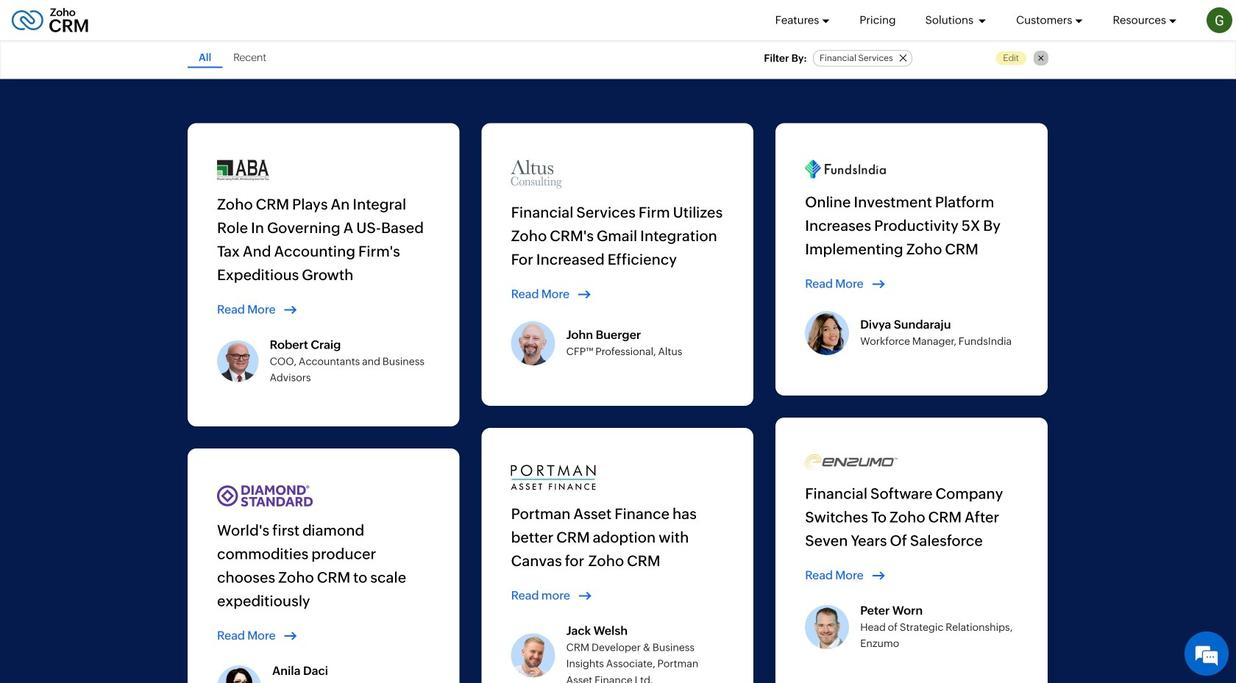 Task type: vqa. For each thing, say whether or not it's contained in the screenshot.
Enterprise data management link
no



Task type: locate. For each thing, give the bounding box(es) containing it.
gary orlando image
[[1207, 7, 1233, 33]]



Task type: describe. For each thing, give the bounding box(es) containing it.
zoho crm logo image
[[11, 4, 89, 36]]



